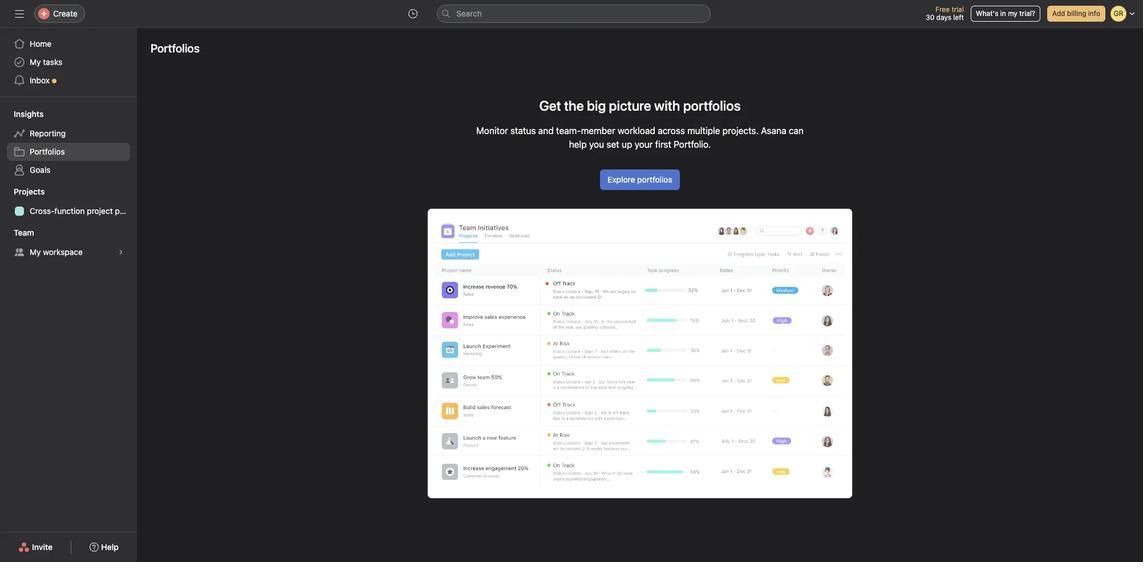 Task type: describe. For each thing, give the bounding box(es) containing it.
set
[[607, 139, 619, 149]]

inbox
[[30, 75, 50, 85]]

days
[[937, 13, 952, 22]]

help
[[569, 139, 587, 149]]

my for my tasks
[[30, 57, 41, 67]]

asana
[[761, 126, 787, 136]]

monitor
[[476, 126, 508, 136]]

insights element
[[0, 104, 137, 181]]

projects button
[[0, 186, 45, 197]]

what's
[[976, 9, 999, 18]]

can
[[789, 126, 804, 136]]

team-
[[556, 126, 581, 136]]

big
[[587, 98, 606, 114]]

info
[[1089, 9, 1101, 18]]

goals
[[30, 165, 51, 175]]

explore portfolios button
[[600, 169, 680, 190]]

first
[[655, 139, 672, 149]]

insights
[[14, 109, 44, 119]]

invite
[[32, 542, 53, 552]]

member
[[581, 126, 615, 136]]

project
[[87, 206, 113, 216]]

home link
[[7, 35, 130, 53]]

invite button
[[11, 537, 60, 557]]

search button
[[437, 5, 711, 23]]

free
[[936, 5, 950, 14]]

your
[[635, 139, 653, 149]]

search
[[456, 9, 482, 18]]

hide sidebar image
[[15, 9, 24, 18]]

my for my workspace
[[30, 247, 41, 257]]

help
[[101, 542, 119, 552]]

cross-function project plan link
[[7, 202, 131, 220]]

team button
[[0, 227, 34, 239]]

create
[[53, 9, 78, 18]]

trial
[[952, 5, 964, 14]]

create button
[[34, 5, 85, 23]]

portfolios inside the insights element
[[30, 147, 65, 156]]

projects
[[14, 187, 45, 196]]

monitor status and team-member workload across multiple projects. asana can help you set up your first portfolio.
[[476, 126, 804, 149]]

projects element
[[0, 181, 137, 223]]

reporting
[[30, 128, 66, 138]]

tasks
[[43, 57, 62, 67]]

what's in my trial? button
[[971, 6, 1041, 22]]

multiple
[[688, 126, 720, 136]]

workspace
[[43, 247, 83, 257]]

workload
[[618, 126, 656, 136]]

plan
[[115, 206, 131, 216]]

left
[[954, 13, 964, 22]]

history image
[[409, 9, 418, 18]]

with portfolios
[[654, 98, 741, 114]]



Task type: vqa. For each thing, say whether or not it's contained in the screenshot.
THE HISTORY image
yes



Task type: locate. For each thing, give the bounding box(es) containing it.
help button
[[82, 537, 126, 557]]

portfolio.
[[674, 139, 711, 149]]

across
[[658, 126, 685, 136]]

my down team at left top
[[30, 247, 41, 257]]

add billing info button
[[1048, 6, 1106, 22]]

billing
[[1067, 9, 1087, 18]]

2 my from the top
[[30, 247, 41, 257]]

explore
[[608, 175, 635, 184]]

teams element
[[0, 223, 137, 264]]

my inside "link"
[[30, 57, 41, 67]]

add
[[1053, 9, 1066, 18]]

goals link
[[7, 161, 130, 179]]

see details, my workspace image
[[118, 249, 124, 256]]

you
[[589, 139, 604, 149]]

status
[[511, 126, 536, 136]]

1 vertical spatial my
[[30, 247, 41, 257]]

my
[[1008, 9, 1018, 18]]

1 my from the top
[[30, 57, 41, 67]]

projects.
[[723, 126, 759, 136]]

team
[[14, 228, 34, 237]]

insights button
[[0, 108, 44, 120]]

function
[[54, 206, 85, 216]]

my tasks link
[[7, 53, 130, 71]]

portfolios link
[[7, 143, 130, 161]]

0 vertical spatial my
[[30, 57, 41, 67]]

1 vertical spatial portfolios
[[30, 147, 65, 156]]

30
[[926, 13, 935, 22]]

0 horizontal spatial portfolios
[[30, 147, 65, 156]]

reporting link
[[7, 124, 130, 143]]

my workspace link
[[7, 243, 130, 261]]

what's in my trial?
[[976, 9, 1036, 18]]

free trial 30 days left
[[926, 5, 964, 22]]

global element
[[0, 28, 137, 96]]

my tasks
[[30, 57, 62, 67]]

cross-
[[30, 206, 54, 216]]

my workspace
[[30, 247, 83, 257]]

my inside teams element
[[30, 247, 41, 257]]

in
[[1001, 9, 1006, 18]]

my
[[30, 57, 41, 67], [30, 247, 41, 257]]

home
[[30, 39, 51, 48]]

inbox link
[[7, 71, 130, 90]]

explore portfolios
[[608, 175, 673, 184]]

up
[[622, 139, 632, 149]]

search list box
[[437, 5, 711, 23]]

picture
[[609, 98, 651, 114]]

1 horizontal spatial portfolios
[[151, 42, 200, 55]]

portfolios
[[151, 42, 200, 55], [30, 147, 65, 156]]

the
[[564, 98, 584, 114]]

portfolios
[[637, 175, 673, 184]]

trial?
[[1020, 9, 1036, 18]]

0 vertical spatial portfolios
[[151, 42, 200, 55]]

cross-function project plan
[[30, 206, 131, 216]]

get the big picture with portfolios
[[539, 98, 741, 114]]

my left tasks
[[30, 57, 41, 67]]

add billing info
[[1053, 9, 1101, 18]]

get
[[539, 98, 561, 114]]

and
[[538, 126, 554, 136]]



